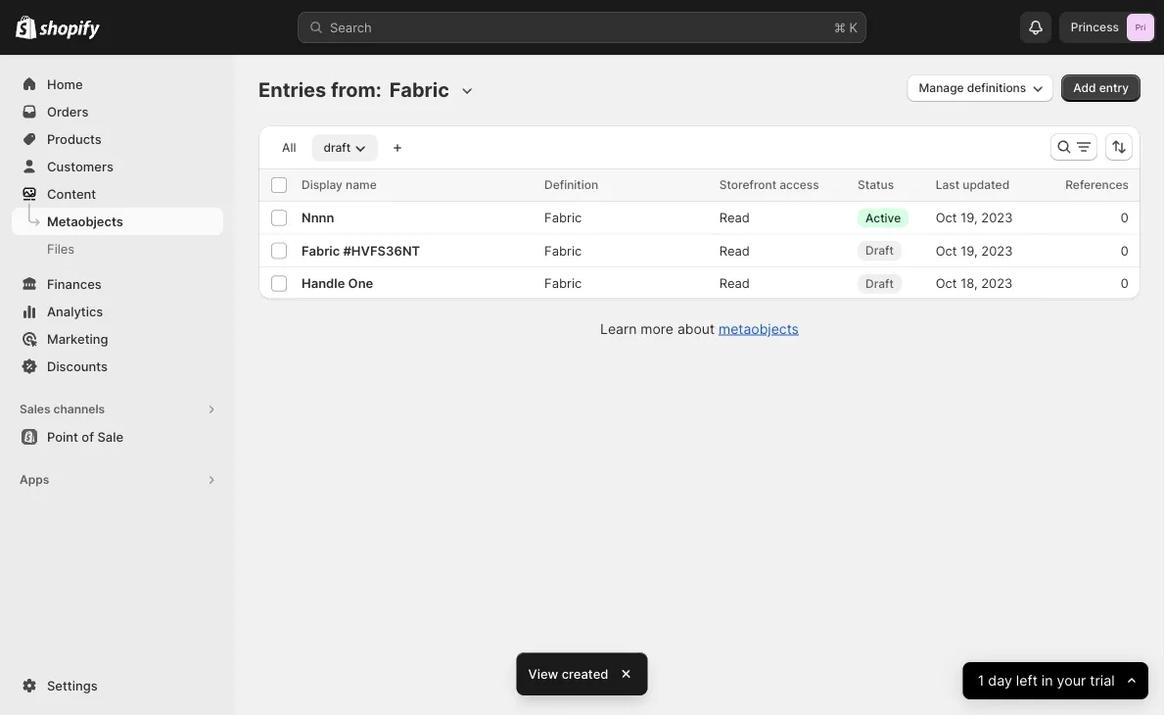 Task type: describe. For each thing, give the bounding box(es) containing it.
all link
[[270, 134, 308, 162]]

fabric for nnnn
[[545, 210, 582, 225]]

0 for one
[[1121, 276, 1130, 291]]

point of sale link
[[12, 423, 223, 451]]

point
[[47, 429, 78, 444]]

fabric button
[[386, 74, 477, 106]]

day
[[989, 673, 1013, 689]]

learn more about metaobjects
[[601, 320, 799, 337]]

k
[[850, 20, 858, 35]]

status
[[858, 178, 895, 192]]

metaobjects link
[[12, 208, 223, 235]]

display name
[[302, 178, 377, 192]]

fabric inside dropdown button
[[390, 78, 450, 102]]

created
[[562, 666, 609, 681]]

point of sale button
[[0, 423, 235, 451]]

1 read from the top
[[720, 210, 750, 225]]

one
[[348, 276, 374, 291]]

in
[[1042, 673, 1054, 689]]

manage definitions button
[[908, 74, 1054, 102]]

all
[[282, 141, 296, 155]]

more
[[641, 320, 674, 337]]

sales
[[20, 402, 50, 416]]

shopify image
[[39, 20, 100, 40]]

18,
[[961, 276, 978, 291]]

sales channels
[[20, 402, 105, 416]]

princess image
[[1128, 14, 1155, 41]]

marketing link
[[12, 325, 223, 353]]

name
[[346, 178, 377, 192]]

content link
[[12, 180, 223, 208]]

1 2023 from the top
[[982, 210, 1013, 225]]

oct for one
[[936, 276, 958, 291]]

fabric for handle one
[[545, 276, 582, 291]]

nnnn link
[[302, 210, 334, 225]]

handle
[[302, 276, 345, 291]]

settings link
[[12, 672, 223, 699]]

princess
[[1072, 20, 1120, 34]]

1
[[979, 673, 985, 689]]

19, for nnnn
[[961, 210, 978, 225]]

learn
[[601, 320, 637, 337]]

about
[[678, 320, 715, 337]]

fabric #hvfs36nt link
[[302, 243, 420, 258]]

view
[[529, 666, 559, 681]]

metaobjects
[[719, 320, 799, 337]]

updated
[[963, 178, 1010, 192]]

display
[[302, 178, 343, 192]]

left
[[1017, 673, 1039, 689]]

entries
[[259, 78, 327, 102]]

orders link
[[12, 98, 223, 125]]

your
[[1058, 673, 1087, 689]]

files link
[[12, 235, 223, 263]]

sales channels button
[[12, 396, 223, 423]]

1 oct from the top
[[936, 210, 958, 225]]

handle one link
[[302, 276, 374, 291]]

analytics
[[47, 304, 103, 319]]

last updated
[[936, 178, 1010, 192]]

oct 19, 2023 for nnnn
[[936, 210, 1013, 225]]

draft
[[324, 141, 351, 155]]

add entry
[[1074, 81, 1130, 95]]

home link
[[12, 71, 223, 98]]

definition
[[545, 178, 599, 192]]

manage definitions
[[920, 81, 1027, 95]]

tab list containing all
[[266, 133, 382, 162]]

trial
[[1091, 673, 1116, 689]]

channels
[[53, 402, 105, 416]]



Task type: vqa. For each thing, say whether or not it's contained in the screenshot.


Task type: locate. For each thing, give the bounding box(es) containing it.
2 0 from the top
[[1121, 243, 1130, 258]]

home
[[47, 76, 83, 92]]

oct
[[936, 210, 958, 225], [936, 243, 958, 258], [936, 276, 958, 291]]

references
[[1066, 178, 1130, 192]]

3 0 from the top
[[1121, 276, 1130, 291]]

oct up oct 18, 2023
[[936, 243, 958, 258]]

read for one
[[720, 276, 750, 291]]

1 vertical spatial oct 19, 2023
[[936, 243, 1013, 258]]

fabric for fabric #hvfs36nt
[[545, 243, 582, 258]]

0 vertical spatial read
[[720, 210, 750, 225]]

read
[[720, 210, 750, 225], [720, 243, 750, 258], [720, 276, 750, 291]]

19,
[[961, 210, 978, 225], [961, 243, 978, 258]]

products
[[47, 131, 102, 146]]

add entry link
[[1062, 74, 1141, 102]]

marketing
[[47, 331, 108, 346]]

last
[[936, 178, 960, 192]]

⌘ k
[[835, 20, 858, 35]]

1 vertical spatial 19,
[[961, 243, 978, 258]]

add
[[1074, 81, 1097, 95]]

2023 for #hvfs36nt
[[982, 243, 1013, 258]]

discounts link
[[12, 353, 223, 380]]

2023 for one
[[982, 276, 1013, 291]]

2 oct 19, 2023 from the top
[[936, 243, 1013, 258]]

3 read from the top
[[720, 276, 750, 291]]

settings
[[47, 678, 98, 693]]

customers link
[[12, 153, 223, 180]]

1 day left in your trial
[[979, 673, 1116, 689]]

draft button
[[312, 134, 378, 162]]

0 for #hvfs36nt
[[1121, 243, 1130, 258]]

2 oct from the top
[[936, 243, 958, 258]]

1 vertical spatial read
[[720, 243, 750, 258]]

fabric #hvfs36nt
[[302, 243, 420, 258]]

2 read from the top
[[720, 243, 750, 258]]

oct for #hvfs36nt
[[936, 243, 958, 258]]

entries from:
[[259, 78, 382, 102]]

handle one
[[302, 276, 374, 291]]

2 vertical spatial 2023
[[982, 276, 1013, 291]]

0 vertical spatial 19,
[[961, 210, 978, 225]]

2023 up oct 18, 2023
[[982, 243, 1013, 258]]

oct left 18,
[[936, 276, 958, 291]]

0 vertical spatial 0
[[1121, 210, 1130, 225]]

2023
[[982, 210, 1013, 225], [982, 243, 1013, 258], [982, 276, 1013, 291]]

2 2023 from the top
[[982, 243, 1013, 258]]

apps button
[[12, 466, 223, 494]]

shopify image
[[16, 15, 36, 39]]

access
[[780, 178, 820, 192]]

0 vertical spatial draft
[[866, 243, 894, 258]]

nnnn
[[302, 210, 334, 225]]

storefront access
[[720, 178, 820, 192]]

oct 19, 2023 up oct 18, 2023
[[936, 243, 1013, 258]]

metaobjects link
[[719, 320, 799, 337]]

sale
[[97, 429, 123, 444]]

oct 19, 2023
[[936, 210, 1013, 225], [936, 243, 1013, 258]]

search
[[330, 20, 372, 35]]

definitions
[[968, 81, 1027, 95]]

1 day left in your trial button
[[964, 662, 1149, 699]]

1 vertical spatial draft
[[866, 276, 894, 290]]

oct down last
[[936, 210, 958, 225]]

2 vertical spatial oct
[[936, 276, 958, 291]]

0 vertical spatial oct
[[936, 210, 958, 225]]

3 2023 from the top
[[982, 276, 1013, 291]]

apps
[[20, 473, 49, 487]]

1 oct 19, 2023 from the top
[[936, 210, 1013, 225]]

⌘
[[835, 20, 846, 35]]

1 19, from the top
[[961, 210, 978, 225]]

view created
[[529, 666, 609, 681]]

products link
[[12, 125, 223, 153]]

draft for oct 19, 2023
[[866, 243, 894, 258]]

19, up 18,
[[961, 243, 978, 258]]

0 vertical spatial 2023
[[982, 210, 1013, 225]]

1 vertical spatial 2023
[[982, 243, 1013, 258]]

tab list
[[266, 133, 382, 162]]

1 vertical spatial 0
[[1121, 243, 1130, 258]]

2 vertical spatial 0
[[1121, 276, 1130, 291]]

2 vertical spatial read
[[720, 276, 750, 291]]

2023 down updated at the right top of the page
[[982, 210, 1013, 225]]

19, down "last updated"
[[961, 210, 978, 225]]

oct 18, 2023
[[936, 276, 1013, 291]]

2 19, from the top
[[961, 243, 978, 258]]

1 draft from the top
[[866, 243, 894, 258]]

discounts
[[47, 359, 108, 374]]

draft
[[866, 243, 894, 258], [866, 276, 894, 290]]

oct 19, 2023 down "last updated"
[[936, 210, 1013, 225]]

2023 right 18,
[[982, 276, 1013, 291]]

active
[[866, 211, 902, 225]]

of
[[82, 429, 94, 444]]

0
[[1121, 210, 1130, 225], [1121, 243, 1130, 258], [1121, 276, 1130, 291]]

storefront
[[720, 178, 777, 192]]

finances
[[47, 276, 102, 291]]

#hvfs36nt
[[343, 243, 420, 258]]

files
[[47, 241, 75, 256]]

manage
[[920, 81, 965, 95]]

draft for oct 18, 2023
[[866, 276, 894, 290]]

orders
[[47, 104, 89, 119]]

0 vertical spatial oct 19, 2023
[[936, 210, 1013, 225]]

analytics link
[[12, 298, 223, 325]]

metaobjects
[[47, 214, 123, 229]]

oct 19, 2023 for fabric #hvfs36nt
[[936, 243, 1013, 258]]

point of sale
[[47, 429, 123, 444]]

2 draft from the top
[[866, 276, 894, 290]]

1 0 from the top
[[1121, 210, 1130, 225]]

3 oct from the top
[[936, 276, 958, 291]]

from:
[[331, 78, 382, 102]]

customers
[[47, 159, 114, 174]]

finances link
[[12, 270, 223, 298]]

entry
[[1100, 81, 1130, 95]]

19, for fabric #hvfs36nt
[[961, 243, 978, 258]]

content
[[47, 186, 96, 201]]

1 vertical spatial oct
[[936, 243, 958, 258]]

read for #hvfs36nt
[[720, 243, 750, 258]]



